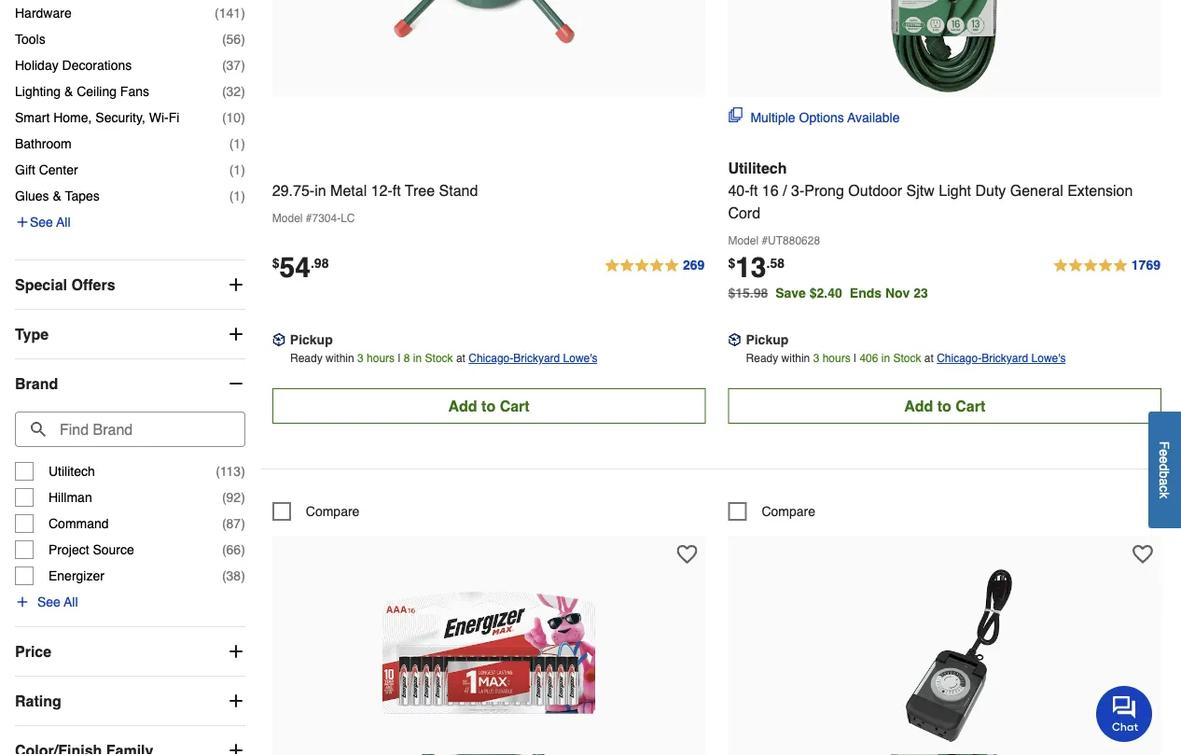 Task type: describe. For each thing, give the bounding box(es) containing it.
) for lighting & ceiling fans
[[241, 84, 245, 99]]

113
[[220, 464, 241, 479]]

smart home, security, wi-fi
[[15, 111, 180, 126]]

bathroom
[[15, 137, 72, 152]]

$ for 54
[[272, 256, 280, 270]]

cord
[[729, 204, 761, 221]]

16
[[763, 182, 779, 199]]

gift
[[15, 163, 35, 178]]

energizer
[[49, 569, 104, 584]]

center
[[39, 163, 78, 178]]

$ 54 .98
[[272, 252, 329, 284]]

f
[[1158, 441, 1173, 449]]

c
[[1158, 485, 1173, 492]]

0 vertical spatial see all
[[30, 215, 71, 230]]

29.75-
[[272, 182, 315, 199]]

0 vertical spatial plus image
[[15, 215, 30, 230]]

minus image
[[227, 375, 245, 393]]

was price $15.98 element
[[729, 281, 776, 301]]

0 horizontal spatial in
[[315, 182, 326, 199]]

406
[[860, 352, 879, 365]]

utilitech 15-amps 125-volt 2-outlet plug-in countdown indoor or outdoor lighting timer image
[[837, 545, 1054, 755]]

pickup image for ready within 3 hours | 406 in stock at chicago-brickyard lowe's
[[729, 334, 742, 347]]

) for bathroom
[[241, 137, 245, 152]]

29.75-in metal 12-ft tree stand
[[272, 182, 478, 199]]

pickup image for ready within 3 hours | 8 in stock at chicago-brickyard lowe's
[[272, 334, 285, 347]]

multiple options available
[[751, 110, 900, 125]]

extension
[[1068, 182, 1134, 199]]

141
[[219, 6, 241, 21]]

k
[[1158, 492, 1173, 499]]

in for ready within 3 hours | 406 in stock at chicago-brickyard lowe's
[[882, 352, 891, 365]]

( 92 )
[[222, 491, 245, 505]]

2 add to cart button from the left
[[729, 389, 1162, 424]]

1 e from the top
[[1158, 449, 1173, 456]]

1 cart from the left
[[500, 397, 530, 415]]

0 vertical spatial all
[[56, 215, 71, 230]]

) for utilitech
[[241, 464, 245, 479]]

utilitech for utilitech
[[49, 464, 95, 479]]

) for smart home, security, wi-fi
[[241, 111, 245, 126]]

( 32 )
[[222, 84, 245, 99]]

tapes
[[65, 189, 100, 204]]

38
[[226, 569, 241, 584]]

project
[[49, 543, 89, 558]]

( 38 )
[[222, 569, 245, 584]]

( for energizer
[[222, 569, 226, 584]]

model # 7304-lc
[[272, 212, 355, 225]]

stock for 406
[[894, 352, 922, 365]]

rating button
[[15, 677, 245, 726]]

3 for 406
[[814, 352, 820, 365]]

12-
[[371, 182, 393, 199]]

( 56 )
[[222, 32, 245, 47]]

( for smart home, security, wi-fi
[[222, 111, 226, 126]]

) for hillman
[[241, 491, 245, 505]]

29.75-in metal 12-ft tree stand link
[[272, 159, 706, 202]]

2 e from the top
[[1158, 456, 1173, 464]]

light
[[939, 182, 972, 199]]

plus image for rating
[[227, 692, 245, 711]]

a
[[1158, 478, 1173, 485]]

5014300771 element
[[729, 502, 816, 521]]

( 113 )
[[216, 464, 245, 479]]

1 1 from the top
[[234, 137, 241, 152]]

2 to from the left
[[938, 397, 952, 415]]

available
[[848, 110, 900, 125]]

5 stars image for 13
[[1053, 255, 1162, 277]]

chicago- for 406
[[937, 352, 982, 365]]

1 ft from the left
[[393, 182, 401, 199]]

model for 29.75-in metal 12-ft tree stand
[[272, 212, 303, 225]]

price
[[15, 643, 51, 660]]

general
[[1011, 182, 1064, 199]]

model # ut880628
[[729, 235, 821, 248]]

2 cart from the left
[[956, 397, 986, 415]]

holiday
[[15, 58, 59, 73]]

66
[[226, 543, 241, 558]]

37
[[226, 58, 241, 73]]

ut880628
[[768, 235, 821, 248]]

2 see all button from the top
[[15, 593, 78, 612]]

plus image inside special offers button
[[227, 276, 245, 294]]

( for hillman
[[222, 491, 226, 505]]

54
[[280, 252, 311, 284]]

32
[[226, 84, 241, 99]]

tree
[[405, 182, 435, 199]]

brand
[[15, 375, 58, 393]]

type
[[15, 326, 49, 343]]

at for 406
[[925, 352, 934, 365]]

( for gift center
[[229, 163, 234, 178]]

3-
[[792, 182, 805, 199]]

undefined 29.75-in metal 12-ft tree stand image
[[381, 0, 598, 96]]

utilitech 40-ft 16 / 3-prong outdoor sjtw light duty general extension cord image
[[837, 0, 1054, 96]]

( 141 )
[[215, 6, 245, 21]]

at for 8
[[456, 352, 466, 365]]

energizer max alkaline aaa batteries (16-pack) image
[[381, 545, 598, 755]]

1 vertical spatial all
[[64, 595, 78, 610]]

1 to from the left
[[482, 397, 496, 415]]

type button
[[15, 310, 245, 359]]

1 for &
[[234, 189, 241, 204]]

hours for 406
[[823, 352, 851, 365]]

# for 40-ft 16 / 3-prong outdoor sjtw light duty general extension cord
[[762, 235, 768, 248]]

( for command
[[222, 517, 226, 532]]

1 see all button from the top
[[15, 213, 71, 232]]

56
[[226, 32, 241, 47]]

brickyard for ready within 3 hours | 8 in stock at chicago-brickyard lowe's
[[514, 352, 560, 365]]

decorations
[[62, 58, 132, 73]]

$ 13 .58
[[729, 252, 785, 284]]

chicago-brickyard lowe's button for ready within 3 hours | 406 in stock at chicago-brickyard lowe's
[[937, 349, 1067, 368]]

offers
[[71, 276, 115, 294]]

special
[[15, 276, 67, 294]]

ends
[[850, 286, 882, 301]]

ready for ready within 3 hours | 406 in stock at chicago-brickyard lowe's
[[746, 352, 779, 365]]

.58
[[767, 256, 785, 270]]

) for hardware
[[241, 6, 245, 21]]

& for ceiling
[[64, 84, 73, 99]]

1000209817 element
[[272, 502, 360, 521]]

special offers button
[[15, 261, 245, 309]]

b
[[1158, 471, 1173, 478]]

( for bathroom
[[229, 137, 234, 152]]

savings save $2.40 element
[[776, 286, 936, 301]]

compare for 5014300771 element
[[762, 504, 816, 519]]

chicago- for 8
[[469, 352, 514, 365]]

( for lighting & ceiling fans
[[222, 84, 226, 99]]

f e e d b a c k
[[1158, 441, 1173, 499]]

( 37 )
[[222, 58, 245, 73]]

security,
[[96, 111, 145, 126]]

hardware
[[15, 6, 72, 21]]

duty
[[976, 182, 1007, 199]]

( for tools
[[222, 32, 226, 47]]

ready within 3 hours | 406 in stock at chicago-brickyard lowe's
[[746, 352, 1067, 365]]

metal
[[331, 182, 367, 199]]

wi-
[[149, 111, 169, 126]]

( 10 )
[[222, 111, 245, 126]]

f e e d b a c k button
[[1149, 411, 1182, 528]]

Find Brand text field
[[15, 412, 245, 448]]

92
[[226, 491, 241, 505]]

smart
[[15, 111, 50, 126]]

lighting & ceiling fans
[[15, 84, 149, 99]]

269
[[683, 258, 705, 273]]

$15.98 save $2.40 ends nov 23
[[729, 286, 929, 301]]

1 vertical spatial see
[[37, 595, 61, 610]]

) for command
[[241, 517, 245, 532]]

.98
[[311, 256, 329, 270]]



Task type: vqa. For each thing, say whether or not it's contained in the screenshot.


Task type: locate. For each thing, give the bounding box(es) containing it.
0 horizontal spatial lowe's
[[563, 352, 598, 365]]

2 chicago- from the left
[[937, 352, 982, 365]]

1 horizontal spatial pickup image
[[729, 334, 742, 347]]

tools
[[15, 32, 45, 47]]

2 1 from the top
[[234, 163, 241, 178]]

heart outline image
[[677, 544, 698, 565]]

2 ft from the left
[[750, 182, 758, 199]]

brickyard for ready within 3 hours | 406 in stock at chicago-brickyard lowe's
[[982, 352, 1029, 365]]

lowe's for ready within 3 hours | 406 in stock at chicago-brickyard lowe's
[[1032, 352, 1067, 365]]

prong
[[805, 182, 845, 199]]

2 ready from the left
[[746, 352, 779, 365]]

& right 'glues'
[[53, 189, 61, 204]]

0 horizontal spatial chicago-brickyard lowe's button
[[469, 349, 598, 368]]

$ up was price $15.98 element
[[729, 256, 736, 270]]

( for hardware
[[215, 6, 219, 21]]

chat invite button image
[[1097, 685, 1154, 742]]

2 hours from the left
[[823, 352, 851, 365]]

chicago- right 8
[[469, 352, 514, 365]]

5 stars image for 54
[[604, 255, 706, 277]]

in for ready within 3 hours | 8 in stock at chicago-brickyard lowe's
[[413, 352, 422, 365]]

# for 29.75-in metal 12-ft tree stand
[[306, 212, 312, 225]]

( for glues & tapes
[[229, 189, 234, 204]]

1 horizontal spatial hours
[[823, 352, 851, 365]]

40-
[[729, 182, 750, 199]]

add to cart button down ready within 3 hours | 8 in stock at chicago-brickyard lowe's
[[272, 389, 706, 424]]

chicago- right 406
[[937, 352, 982, 365]]

0 horizontal spatial to
[[482, 397, 496, 415]]

price button
[[15, 628, 245, 676]]

11 ) from the top
[[241, 517, 245, 532]]

0 vertical spatial 1
[[234, 137, 241, 152]]

1 stock from the left
[[425, 352, 453, 365]]

1 for center
[[234, 163, 241, 178]]

1 at from the left
[[456, 352, 466, 365]]

12 ) from the top
[[241, 543, 245, 558]]

within down the save
[[782, 352, 811, 365]]

see all down energizer
[[37, 595, 78, 610]]

actual price $54.98 element
[[272, 252, 329, 284]]

fi
[[169, 111, 180, 126]]

) for energizer
[[241, 569, 245, 584]]

pickup image down $15.98
[[729, 334, 742, 347]]

ft left the 16
[[750, 182, 758, 199]]

within for ready within 3 hours | 406 in stock at chicago-brickyard lowe's
[[782, 352, 811, 365]]

chicago-brickyard lowe's button
[[469, 349, 598, 368], [937, 349, 1067, 368]]

$ left .98 at left top
[[272, 256, 280, 270]]

1 ready from the left
[[290, 352, 323, 365]]

brand button
[[15, 360, 245, 408]]

1 horizontal spatial to
[[938, 397, 952, 415]]

hours left 406
[[823, 352, 851, 365]]

& for tapes
[[53, 189, 61, 204]]

model up '13'
[[729, 235, 759, 248]]

2 stock from the left
[[894, 352, 922, 365]]

plus image for price
[[227, 643, 245, 661]]

1 chicago- from the left
[[469, 352, 514, 365]]

2 horizontal spatial in
[[882, 352, 891, 365]]

5 stars image
[[604, 255, 706, 277], [1053, 255, 1162, 277]]

see
[[30, 215, 53, 230], [37, 595, 61, 610]]

0 horizontal spatial ready
[[290, 352, 323, 365]]

add down ready within 3 hours | 8 in stock at chicago-brickyard lowe's
[[449, 397, 478, 415]]

2 ) from the top
[[241, 32, 245, 47]]

2 chicago-brickyard lowe's button from the left
[[937, 349, 1067, 368]]

# up the .58
[[762, 235, 768, 248]]

to down ready within 3 hours | 8 in stock at chicago-brickyard lowe's
[[482, 397, 496, 415]]

2 vertical spatial 1
[[234, 189, 241, 204]]

home,
[[53, 111, 92, 126]]

87
[[226, 517, 241, 532]]

pickup down $15.98
[[746, 333, 789, 348]]

$
[[272, 256, 280, 270], [729, 256, 736, 270]]

0 vertical spatial see
[[30, 215, 53, 230]]

2 vertical spatial ( 1 )
[[229, 189, 245, 204]]

model
[[272, 212, 303, 225], [729, 235, 759, 248]]

within for ready within 3 hours | 8 in stock at chicago-brickyard lowe's
[[326, 352, 354, 365]]

plus image inside rating button
[[227, 692, 245, 711]]

model down 29.75-
[[272, 212, 303, 225]]

ready down $15.98
[[746, 352, 779, 365]]

plus image
[[15, 215, 30, 230], [227, 643, 245, 661], [227, 692, 245, 711]]

in left metal
[[315, 182, 326, 199]]

project source
[[49, 543, 134, 558]]

1 horizontal spatial compare
[[762, 504, 816, 519]]

2 at from the left
[[925, 352, 934, 365]]

pickup down $ 54 .98
[[290, 333, 333, 348]]

add down ready within 3 hours | 406 in stock at chicago-brickyard lowe's
[[905, 397, 934, 415]]

rating
[[15, 693, 61, 710]]

| left 406
[[854, 352, 857, 365]]

4 ) from the top
[[241, 84, 245, 99]]

1 lowe's from the left
[[563, 352, 598, 365]]

plus image inside "type" button
[[227, 325, 245, 344]]

utilitech up the 16
[[729, 159, 787, 177]]

0 horizontal spatial compare
[[306, 504, 360, 519]]

ft
[[393, 182, 401, 199], [750, 182, 758, 199]]

3 for 8
[[358, 352, 364, 365]]

&
[[64, 84, 73, 99], [53, 189, 61, 204]]

) for holiday decorations
[[241, 58, 245, 73]]

ready within 3 hours | 8 in stock at chicago-brickyard lowe's
[[290, 352, 598, 365]]

0 vertical spatial model
[[272, 212, 303, 225]]

ft inside utilitech 40-ft 16 / 3-prong outdoor sjtw light duty general extension cord
[[750, 182, 758, 199]]

utilitech up hillman
[[49, 464, 95, 479]]

cart down ready within 3 hours | 406 in stock at chicago-brickyard lowe's
[[956, 397, 986, 415]]

$ for 13
[[729, 256, 736, 270]]

see all button down energizer
[[15, 593, 78, 612]]

)
[[241, 6, 245, 21], [241, 32, 245, 47], [241, 58, 245, 73], [241, 84, 245, 99], [241, 111, 245, 126], [241, 137, 245, 152], [241, 163, 245, 178], [241, 189, 245, 204], [241, 464, 245, 479], [241, 491, 245, 505], [241, 517, 245, 532], [241, 543, 245, 558], [241, 569, 245, 584]]

1 horizontal spatial 5 stars image
[[1053, 255, 1162, 277]]

actual price $13.58 element
[[729, 252, 785, 284]]

e up b
[[1158, 456, 1173, 464]]

5 stars image containing 1769
[[1053, 255, 1162, 277]]

ready for ready within 3 hours | 8 in stock at chicago-brickyard lowe's
[[290, 352, 323, 365]]

fans
[[120, 84, 149, 99]]

9 ) from the top
[[241, 464, 245, 479]]

7 ) from the top
[[241, 163, 245, 178]]

see all button down 'glues'
[[15, 213, 71, 232]]

0 horizontal spatial 3
[[358, 352, 364, 365]]

e
[[1158, 449, 1173, 456], [1158, 456, 1173, 464]]

stand
[[439, 182, 478, 199]]

2 brickyard from the left
[[982, 352, 1029, 365]]

nov
[[886, 286, 911, 301]]

/
[[783, 182, 787, 199]]

13 ) from the top
[[241, 569, 245, 584]]

2 | from the left
[[854, 352, 857, 365]]

stock right 406
[[894, 352, 922, 365]]

0 vertical spatial #
[[306, 212, 312, 225]]

0 horizontal spatial $
[[272, 256, 280, 270]]

0 vertical spatial ( 1 )
[[229, 137, 245, 152]]

0 vertical spatial see all button
[[15, 213, 71, 232]]

$ inside $ 54 .98
[[272, 256, 280, 270]]

1 vertical spatial #
[[762, 235, 768, 248]]

( for utilitech
[[216, 464, 220, 479]]

see all button
[[15, 213, 71, 232], [15, 593, 78, 612]]

1 ( 1 ) from the top
[[229, 137, 245, 152]]

0 horizontal spatial add to cart
[[449, 397, 530, 415]]

stock for 8
[[425, 352, 453, 365]]

0 horizontal spatial cart
[[500, 397, 530, 415]]

1769 button
[[1053, 255, 1162, 277]]

( 1 ) for &
[[229, 189, 245, 204]]

see down energizer
[[37, 595, 61, 610]]

2 compare from the left
[[762, 504, 816, 519]]

1 horizontal spatial ft
[[750, 182, 758, 199]]

hours for 8
[[367, 352, 395, 365]]

0 horizontal spatial ft
[[393, 182, 401, 199]]

1 $ from the left
[[272, 256, 280, 270]]

2 lowe's from the left
[[1032, 352, 1067, 365]]

1 ) from the top
[[241, 6, 245, 21]]

0 horizontal spatial pickup image
[[272, 334, 285, 347]]

0 horizontal spatial model
[[272, 212, 303, 225]]

compare for 1000209817 element
[[306, 504, 360, 519]]

0 vertical spatial &
[[64, 84, 73, 99]]

stock right 8
[[425, 352, 453, 365]]

#
[[306, 212, 312, 225], [762, 235, 768, 248]]

( 1 ) for center
[[229, 163, 245, 178]]

pickup for ready within 3 hours | 8 in stock at chicago-brickyard lowe's
[[290, 333, 333, 348]]

compare
[[306, 504, 360, 519], [762, 504, 816, 519]]

chicago-brickyard lowe's button for ready within 3 hours | 8 in stock at chicago-brickyard lowe's
[[469, 349, 598, 368]]

1 horizontal spatial add to cart
[[905, 397, 986, 415]]

ready
[[290, 352, 323, 365], [746, 352, 779, 365]]

0 horizontal spatial within
[[326, 352, 354, 365]]

| for 8
[[398, 352, 401, 365]]

all
[[56, 215, 71, 230], [64, 595, 78, 610]]

1 horizontal spatial within
[[782, 352, 811, 365]]

8
[[404, 352, 410, 365]]

in right 8
[[413, 352, 422, 365]]

1 horizontal spatial pickup
[[746, 333, 789, 348]]

$2.40
[[810, 286, 843, 301]]

8 ) from the top
[[241, 189, 245, 204]]

pickup for ready within 3 hours | 406 in stock at chicago-brickyard lowe's
[[746, 333, 789, 348]]

lowe's
[[563, 352, 598, 365], [1032, 352, 1067, 365]]

multiple options available link
[[729, 108, 900, 127]]

2 3 from the left
[[814, 352, 820, 365]]

0 horizontal spatial chicago-
[[469, 352, 514, 365]]

1 horizontal spatial add to cart button
[[729, 389, 1162, 424]]

0 horizontal spatial #
[[306, 212, 312, 225]]

2 add to cart from the left
[[905, 397, 986, 415]]

glues & tapes
[[15, 189, 100, 204]]

plus image
[[227, 276, 245, 294], [227, 325, 245, 344], [15, 595, 30, 610], [227, 742, 245, 755]]

all down glues & tapes
[[56, 215, 71, 230]]

1 horizontal spatial chicago-brickyard lowe's button
[[937, 349, 1067, 368]]

23
[[914, 286, 929, 301]]

ready down actual price $54.98 element
[[290, 352, 323, 365]]

1 horizontal spatial utilitech
[[729, 159, 787, 177]]

1 horizontal spatial at
[[925, 352, 934, 365]]

at
[[456, 352, 466, 365], [925, 352, 934, 365]]

1 horizontal spatial brickyard
[[982, 352, 1029, 365]]

0 horizontal spatial 5 stars image
[[604, 255, 706, 277]]

1 horizontal spatial 3
[[814, 352, 820, 365]]

( for project source
[[222, 543, 226, 558]]

0 horizontal spatial &
[[53, 189, 61, 204]]

add to cart
[[449, 397, 530, 415], [905, 397, 986, 415]]

1 vertical spatial ( 1 )
[[229, 163, 245, 178]]

hours left 8
[[367, 352, 395, 365]]

# down 29.75-
[[306, 212, 312, 225]]

0 horizontal spatial add
[[449, 397, 478, 415]]

1 add to cart button from the left
[[272, 389, 706, 424]]

stock
[[425, 352, 453, 365], [894, 352, 922, 365]]

0 horizontal spatial stock
[[425, 352, 453, 365]]

2 pickup image from the left
[[729, 334, 742, 347]]

( 87 )
[[222, 517, 245, 532]]

pickup image
[[272, 334, 285, 347], [729, 334, 742, 347]]

1 chicago-brickyard lowe's button from the left
[[469, 349, 598, 368]]

) for glues & tapes
[[241, 189, 245, 204]]

5 stars image containing 269
[[604, 255, 706, 277]]

within left 8
[[326, 352, 354, 365]]

0 horizontal spatial add to cart button
[[272, 389, 706, 424]]

lowe's for ready within 3 hours | 8 in stock at chicago-brickyard lowe's
[[563, 352, 598, 365]]

save
[[776, 286, 806, 301]]

( 66 )
[[222, 543, 245, 558]]

& up home,
[[64, 84, 73, 99]]

add to cart down ready within 3 hours | 406 in stock at chicago-brickyard lowe's
[[905, 397, 986, 415]]

all down energizer
[[64, 595, 78, 610]]

$ inside $ 13 .58
[[729, 256, 736, 270]]

1 compare from the left
[[306, 504, 360, 519]]

lc
[[341, 212, 355, 225]]

ft left tree
[[393, 182, 401, 199]]

to
[[482, 397, 496, 415], [938, 397, 952, 415]]

) for project source
[[241, 543, 245, 558]]

3 ( 1 ) from the top
[[229, 189, 245, 204]]

1 within from the left
[[326, 352, 354, 365]]

1 horizontal spatial |
[[854, 352, 857, 365]]

1 horizontal spatial add
[[905, 397, 934, 415]]

1 5 stars image from the left
[[604, 255, 706, 277]]

add to cart button down ready within 3 hours | 406 in stock at chicago-brickyard lowe's
[[729, 389, 1162, 424]]

1 horizontal spatial ready
[[746, 352, 779, 365]]

| left 8
[[398, 352, 401, 365]]

ends nov 23 element
[[850, 286, 936, 301]]

10 ) from the top
[[241, 491, 245, 505]]

3 ) from the top
[[241, 58, 245, 73]]

pickup image down '54'
[[272, 334, 285, 347]]

2 $ from the left
[[729, 256, 736, 270]]

utilitech for utilitech 40-ft 16 / 3-prong outdoor sjtw light duty general extension cord
[[729, 159, 787, 177]]

0 horizontal spatial utilitech
[[49, 464, 95, 479]]

1 vertical spatial plus image
[[227, 643, 245, 661]]

) for tools
[[241, 32, 245, 47]]

model for 40-ft 16 / 3-prong outdoor sjtw light duty general extension cord
[[729, 235, 759, 248]]

1 horizontal spatial lowe's
[[1032, 352, 1067, 365]]

1 vertical spatial see all
[[37, 595, 78, 610]]

1 hours from the left
[[367, 352, 395, 365]]

special offers
[[15, 276, 115, 294]]

at right 406
[[925, 352, 934, 365]]

2 add from the left
[[905, 397, 934, 415]]

6 ) from the top
[[241, 137, 245, 152]]

1 horizontal spatial in
[[413, 352, 422, 365]]

d
[[1158, 464, 1173, 471]]

1 add from the left
[[449, 397, 478, 415]]

sjtw
[[907, 182, 935, 199]]

0 horizontal spatial pickup
[[290, 333, 333, 348]]

1 horizontal spatial cart
[[956, 397, 986, 415]]

) for gift center
[[241, 163, 245, 178]]

in right 406
[[882, 352, 891, 365]]

0 horizontal spatial brickyard
[[514, 352, 560, 365]]

2 ( 1 ) from the top
[[229, 163, 245, 178]]

1 horizontal spatial stock
[[894, 352, 922, 365]]

| for 406
[[854, 352, 857, 365]]

within
[[326, 352, 354, 365], [782, 352, 811, 365]]

2 within from the left
[[782, 352, 811, 365]]

2 pickup from the left
[[746, 333, 789, 348]]

1 add to cart from the left
[[449, 397, 530, 415]]

at right 8
[[456, 352, 466, 365]]

1 vertical spatial see all button
[[15, 593, 78, 612]]

see down 'glues'
[[30, 215, 53, 230]]

1 horizontal spatial $
[[729, 256, 736, 270]]

add to cart down ready within 3 hours | 8 in stock at chicago-brickyard lowe's
[[449, 397, 530, 415]]

see all
[[30, 215, 71, 230], [37, 595, 78, 610]]

to down ready within 3 hours | 406 in stock at chicago-brickyard lowe's
[[938, 397, 952, 415]]

heart outline image
[[1133, 544, 1154, 565]]

multiple
[[751, 110, 796, 125]]

1 vertical spatial model
[[729, 235, 759, 248]]

3 left 8
[[358, 352, 364, 365]]

1 vertical spatial 1
[[234, 163, 241, 178]]

$15.98
[[729, 286, 769, 301]]

1 | from the left
[[398, 352, 401, 365]]

( for holiday decorations
[[222, 58, 226, 73]]

1 horizontal spatial chicago-
[[937, 352, 982, 365]]

1 vertical spatial &
[[53, 189, 61, 204]]

1 horizontal spatial #
[[762, 235, 768, 248]]

5 ) from the top
[[241, 111, 245, 126]]

0 horizontal spatial |
[[398, 352, 401, 365]]

1
[[234, 137, 241, 152], [234, 163, 241, 178], [234, 189, 241, 204]]

outdoor
[[849, 182, 903, 199]]

command
[[49, 517, 109, 532]]

3 left 406
[[814, 352, 820, 365]]

1 brickyard from the left
[[514, 352, 560, 365]]

3
[[358, 352, 364, 365], [814, 352, 820, 365]]

0 horizontal spatial hours
[[367, 352, 395, 365]]

1 horizontal spatial model
[[729, 235, 759, 248]]

1 vertical spatial utilitech
[[49, 464, 95, 479]]

0 horizontal spatial at
[[456, 352, 466, 365]]

in
[[315, 182, 326, 199], [413, 352, 422, 365], [882, 352, 891, 365]]

2 5 stars image from the left
[[1053, 255, 1162, 277]]

add
[[449, 397, 478, 415], [905, 397, 934, 415]]

0 vertical spatial utilitech
[[729, 159, 787, 177]]

utilitech inside utilitech 40-ft 16 / 3-prong outdoor sjtw light duty general extension cord
[[729, 159, 787, 177]]

hillman
[[49, 491, 92, 505]]

1 pickup from the left
[[290, 333, 333, 348]]

source
[[93, 543, 134, 558]]

e up the d on the bottom
[[1158, 449, 1173, 456]]

7304-
[[312, 212, 341, 225]]

cart down ready within 3 hours | 8 in stock at chicago-brickyard lowe's
[[500, 397, 530, 415]]

2 vertical spatial plus image
[[227, 692, 245, 711]]

1 pickup image from the left
[[272, 334, 285, 347]]

1 horizontal spatial &
[[64, 84, 73, 99]]

3 1 from the top
[[234, 189, 241, 204]]

compare inside 1000209817 element
[[306, 504, 360, 519]]

compare inside 5014300771 element
[[762, 504, 816, 519]]

options
[[800, 110, 845, 125]]

see all down glues & tapes
[[30, 215, 71, 230]]

plus image inside price button
[[227, 643, 245, 661]]

1 3 from the left
[[358, 352, 364, 365]]

1769
[[1132, 258, 1161, 273]]



